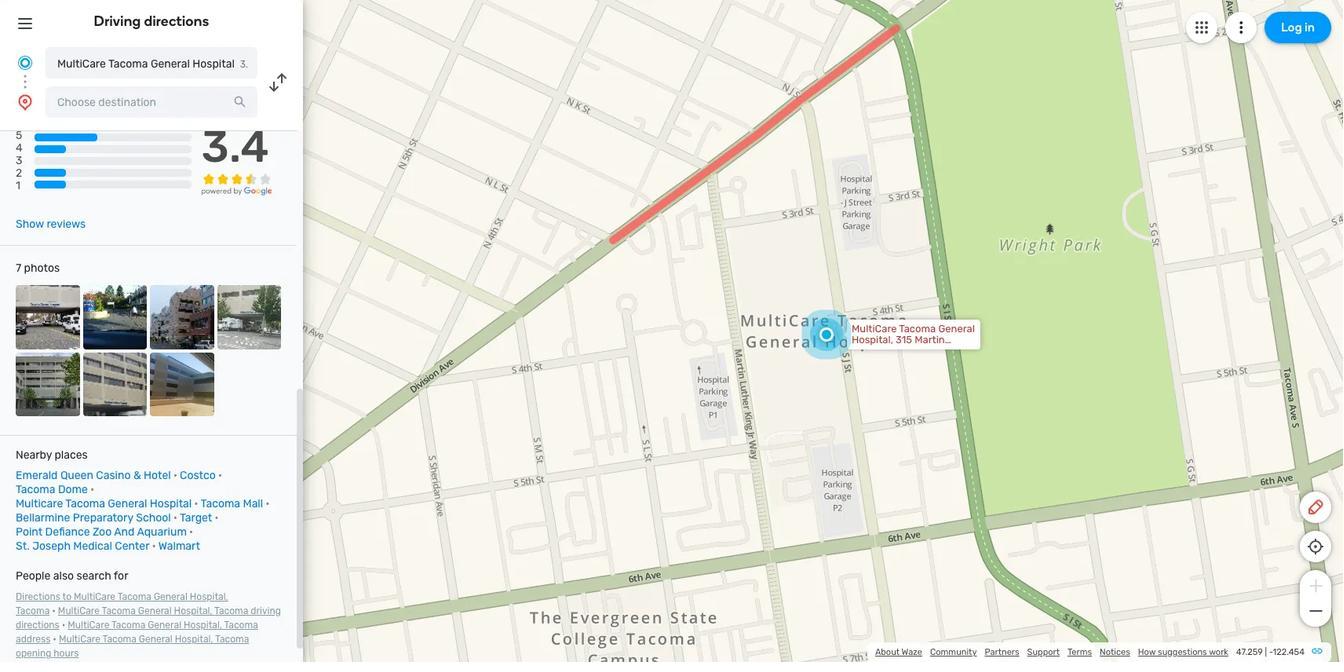 Task type: describe. For each thing, give the bounding box(es) containing it.
mall
[[243, 497, 263, 511]]

costco
[[180, 469, 216, 482]]

about waze link
[[876, 647, 923, 657]]

multicare for multicare tacoma general hospital, tacoma driving directions
[[58, 606, 100, 617]]

47.259
[[1237, 647, 1263, 657]]

dome
[[58, 483, 88, 496]]

notices
[[1100, 647, 1131, 657]]

to
[[62, 591, 72, 602]]

multicare tacoma general hospital, tacoma address
[[16, 620, 258, 645]]

hospital, inside the directions to multicare tacoma general hospital, tacoma
[[190, 591, 228, 602]]

zoom out image
[[1306, 602, 1326, 620]]

aquarium
[[137, 525, 187, 539]]

center
[[115, 540, 150, 553]]

emerald queen casino & hotel link
[[16, 469, 171, 482]]

notices link
[[1100, 647, 1131, 657]]

point
[[16, 525, 43, 539]]

tacoma mall link
[[201, 497, 263, 511]]

hours
[[54, 648, 79, 659]]

hospital inside costco tacoma dome multicare tacoma general hospital
[[150, 497, 192, 511]]

costco tacoma dome multicare tacoma general hospital
[[16, 469, 216, 511]]

reviews
[[47, 218, 86, 231]]

directions to multicare tacoma general hospital, tacoma link
[[16, 591, 228, 617]]

nearby places
[[16, 448, 88, 462]]

hotel
[[144, 469, 171, 482]]

search
[[77, 569, 111, 583]]

-
[[1270, 647, 1273, 657]]

tacoma inside 'tacoma mall bellarmine preparatory school'
[[201, 497, 240, 511]]

3.4
[[202, 121, 269, 173]]

general inside costco tacoma dome multicare tacoma general hospital
[[108, 497, 147, 511]]

link image
[[1311, 645, 1324, 657]]

hospital, for multicare tacoma general hospital, tacoma driving directions
[[174, 606, 212, 617]]

image 1 of multicare tacoma general hospital, tacoma image
[[16, 285, 80, 349]]

nearby
[[16, 448, 52, 462]]

bellarmine preparatory school link
[[16, 511, 171, 525]]

general for multicare tacoma general hospital, tacoma opening hours
[[139, 634, 173, 645]]

multicare tacoma general hospital
[[57, 57, 235, 71]]

how suggestions work link
[[1139, 647, 1229, 657]]

multicare tacoma general hospital, tacoma opening hours link
[[16, 634, 249, 659]]

show
[[16, 218, 44, 231]]

general for multicare tacoma general hospital, tacoma address
[[148, 620, 181, 631]]

0 vertical spatial directions
[[144, 13, 209, 30]]

image 6 of multicare tacoma general hospital, tacoma image
[[83, 352, 147, 416]]

location image
[[16, 93, 35, 112]]

pencil image
[[1307, 498, 1326, 517]]

terms link
[[1068, 647, 1092, 657]]

partners link
[[985, 647, 1020, 657]]

walmart
[[159, 540, 200, 553]]

about waze community partners support terms notices how suggestions work 47.259 | -122.454
[[876, 647, 1305, 657]]

1
[[16, 179, 20, 193]]

multicare inside the directions to multicare tacoma general hospital, tacoma
[[74, 591, 116, 602]]

st.
[[16, 540, 30, 553]]

multicare for multicare tacoma general hospital, tacoma address
[[68, 620, 109, 631]]

and
[[114, 525, 135, 539]]

point defiance zoo and aquarium link
[[16, 525, 187, 539]]

multicare tacoma general hospital, tacoma driving directions
[[16, 606, 281, 631]]

queen
[[60, 469, 93, 482]]

image 2 of multicare tacoma general hospital, tacoma image
[[83, 285, 147, 349]]

directions
[[16, 591, 60, 602]]

general for multicare tacoma general hospital, tacoma driving directions
[[138, 606, 172, 617]]

community
[[931, 647, 977, 657]]

multicare tacoma general hospital link
[[16, 497, 192, 511]]

multicare tacoma general hospital button
[[46, 47, 258, 79]]

2
[[16, 167, 22, 180]]

directions inside multicare tacoma general hospital, tacoma driving directions
[[16, 620, 59, 631]]



Task type: vqa. For each thing, say whether or not it's contained in the screenshot.
2
yes



Task type: locate. For each thing, give the bounding box(es) containing it.
hospital inside "button"
[[193, 57, 235, 71]]

hospital, inside multicare tacoma general hospital, tacoma opening hours
[[175, 634, 213, 645]]

current location image
[[16, 53, 35, 72]]

casino
[[96, 469, 131, 482]]

hospital, inside multicare tacoma general hospital, tacoma address
[[184, 620, 222, 631]]

general inside multicare tacoma general hospital, tacoma driving directions
[[138, 606, 172, 617]]

community link
[[931, 647, 977, 657]]

hospital, for multicare tacoma general hospital, tacoma address
[[184, 620, 222, 631]]

show reviews
[[16, 218, 86, 231]]

general up the preparatory
[[108, 497, 147, 511]]

costco link
[[180, 469, 216, 482]]

|
[[1265, 647, 1267, 657]]

Choose destination text field
[[46, 86, 258, 118]]

tacoma
[[108, 57, 148, 71], [16, 483, 55, 496], [65, 497, 105, 511], [201, 497, 240, 511], [118, 591, 152, 602], [16, 606, 50, 617], [102, 606, 136, 617], [214, 606, 248, 617], [112, 620, 145, 631], [224, 620, 258, 631], [103, 634, 137, 645], [215, 634, 249, 645]]

hospital,
[[190, 591, 228, 602], [174, 606, 212, 617], [184, 620, 222, 631], [175, 634, 213, 645]]

multicare inside multicare tacoma general hospital, tacoma address
[[68, 620, 109, 631]]

directions up multicare tacoma general hospital "button" in the left of the page
[[144, 13, 209, 30]]

suggestions
[[1158, 647, 1208, 657]]

waze
[[902, 647, 923, 657]]

general inside the directions to multicare tacoma general hospital, tacoma
[[154, 591, 188, 602]]

driving directions
[[94, 13, 209, 30]]

how
[[1139, 647, 1156, 657]]

walmart link
[[159, 540, 200, 553]]

0 horizontal spatial hospital
[[150, 497, 192, 511]]

support link
[[1028, 647, 1060, 657]]

for
[[114, 569, 128, 583]]

general inside multicare tacoma general hospital, tacoma opening hours
[[139, 634, 173, 645]]

general for multicare tacoma general hospital
[[151, 57, 190, 71]]

terms
[[1068, 647, 1092, 657]]

image 4 of multicare tacoma general hospital, tacoma image
[[217, 285, 281, 349]]

joseph
[[32, 540, 71, 553]]

multicare for multicare tacoma general hospital, tacoma opening hours
[[59, 634, 100, 645]]

multicare tacoma general hospital, tacoma address link
[[16, 620, 258, 645]]

defiance
[[45, 525, 90, 539]]

people also search for
[[16, 569, 128, 583]]

multicare inside multicare tacoma general hospital, tacoma opening hours
[[59, 634, 100, 645]]

general inside "button"
[[151, 57, 190, 71]]

work
[[1210, 647, 1229, 657]]

hospital up school at the left bottom of page
[[150, 497, 192, 511]]

general up multicare tacoma general hospital, tacoma address "link" on the left bottom
[[138, 606, 172, 617]]

st. joseph medical center link
[[16, 540, 150, 553]]

directions up address
[[16, 620, 59, 631]]

general up multicare tacoma general hospital, tacoma driving directions at the left
[[154, 591, 188, 602]]

image 5 of multicare tacoma general hospital, tacoma image
[[16, 352, 80, 416]]

general down multicare tacoma general hospital, tacoma driving directions link
[[139, 634, 173, 645]]

1 horizontal spatial hospital
[[193, 57, 235, 71]]

1 vertical spatial directions
[[16, 620, 59, 631]]

zoom in image
[[1306, 576, 1326, 595]]

directions
[[144, 13, 209, 30], [16, 620, 59, 631]]

general up multicare tacoma general hospital, tacoma opening hours
[[148, 620, 181, 631]]

tacoma inside multicare tacoma general hospital "button"
[[108, 57, 148, 71]]

multicare tacoma general hospital, tacoma driving directions link
[[16, 606, 281, 631]]

image 7 of multicare tacoma general hospital, tacoma image
[[150, 352, 214, 416]]

5
[[16, 129, 22, 142]]

support
[[1028, 647, 1060, 657]]

hospital
[[193, 57, 235, 71], [150, 497, 192, 511]]

bellarmine
[[16, 511, 70, 525]]

multicare inside multicare tacoma general hospital "button"
[[57, 57, 106, 71]]

driving
[[94, 13, 141, 30]]

multicare
[[16, 497, 63, 511]]

also
[[53, 569, 74, 583]]

1 vertical spatial hospital
[[150, 497, 192, 511]]

zoo
[[93, 525, 112, 539]]

directions to multicare tacoma general hospital, tacoma
[[16, 591, 228, 617]]

4
[[16, 142, 23, 155]]

1 horizontal spatial directions
[[144, 13, 209, 30]]

places
[[55, 448, 88, 462]]

hospital, for multicare tacoma general hospital, tacoma opening hours
[[175, 634, 213, 645]]

hospital up choose destination text field
[[193, 57, 235, 71]]

multicare
[[57, 57, 106, 71], [74, 591, 116, 602], [58, 606, 100, 617], [68, 620, 109, 631], [59, 634, 100, 645]]

tacoma mall bellarmine preparatory school
[[16, 497, 263, 525]]

5 4 3 2 1
[[16, 129, 23, 193]]

0 vertical spatial hospital
[[193, 57, 235, 71]]

opening
[[16, 648, 51, 659]]

general inside multicare tacoma general hospital, tacoma address
[[148, 620, 181, 631]]

general
[[151, 57, 190, 71], [108, 497, 147, 511], [154, 591, 188, 602], [138, 606, 172, 617], [148, 620, 181, 631], [139, 634, 173, 645]]

0 horizontal spatial directions
[[16, 620, 59, 631]]

driving
[[251, 606, 281, 617]]

address
[[16, 634, 51, 645]]

target point defiance zoo and aquarium st. joseph medical center
[[16, 511, 212, 553]]

partners
[[985, 647, 1020, 657]]

preparatory
[[73, 511, 133, 525]]

hospital, inside multicare tacoma general hospital, tacoma driving directions
[[174, 606, 212, 617]]

multicare for multicare tacoma general hospital
[[57, 57, 106, 71]]

&
[[133, 469, 141, 482]]

image 3 of multicare tacoma general hospital, tacoma image
[[150, 285, 214, 349]]

7
[[16, 262, 21, 275]]

people
[[16, 569, 51, 583]]

emerald queen casino & hotel
[[16, 469, 171, 482]]

target
[[180, 511, 212, 525]]

general up choose destination text field
[[151, 57, 190, 71]]

target link
[[180, 511, 212, 525]]

photos
[[24, 262, 60, 275]]

122.454
[[1273, 647, 1305, 657]]

multicare inside multicare tacoma general hospital, tacoma driving directions
[[58, 606, 100, 617]]

3
[[16, 154, 22, 167]]

medical
[[73, 540, 112, 553]]

school
[[136, 511, 171, 525]]

tacoma dome link
[[16, 483, 88, 496]]

emerald
[[16, 469, 58, 482]]

about
[[876, 647, 900, 657]]

multicare tacoma general hospital, tacoma opening hours
[[16, 634, 249, 659]]

7 photos
[[16, 262, 60, 275]]



